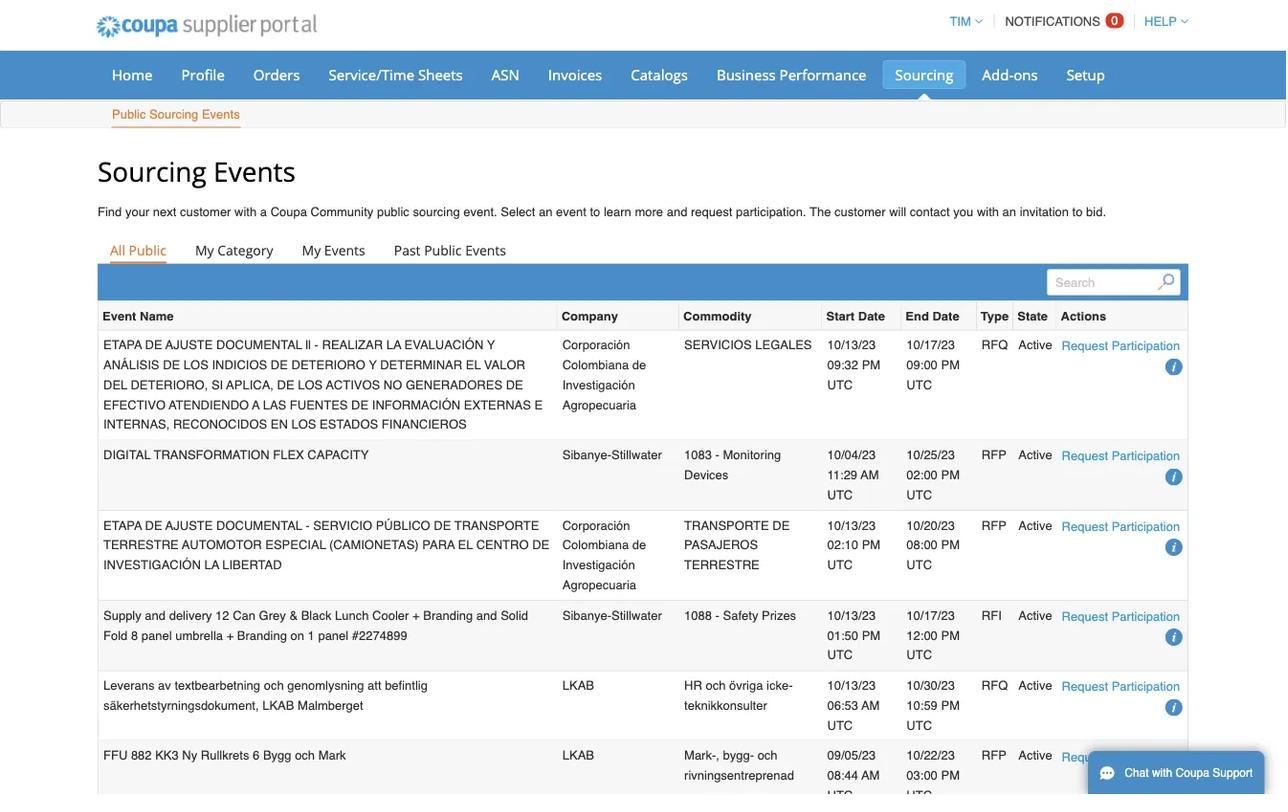 Task type: describe. For each thing, give the bounding box(es) containing it.
10/17/23 09:00 pm utc
[[907, 338, 960, 392]]

1 horizontal spatial and
[[477, 608, 497, 623]]

request participation for 10/17/23 12:00 pm utc
[[1062, 609, 1180, 624]]

utc for 10/17/23 09:00 pm utc
[[907, 378, 932, 392]]

profile link
[[169, 60, 237, 89]]

corporación colombiana de investigación agropecuaria for etapa de ajuste documental ll - realizar la evaluación y análisis de los indicios de deterioro y determinar el valor del deterioro, si aplica, de los activos no generadores de efectivo atendiendo a las fuentes de información externas e internas, reconocidos en los estados financieros
[[563, 338, 646, 412]]

- inside etapa de ajuste documental ll - realizar la evaluación y análisis de los indicios de deterioro y determinar el valor del deterioro, si aplica, de los activos no generadores de efectivo atendiendo a las fuentes de información externas e internas, reconocidos en los estados financieros
[[315, 338, 319, 352]]

coupa supplier portal image
[[83, 3, 330, 51]]

rullkrets
[[201, 749, 249, 763]]

Search text field
[[1047, 269, 1181, 296]]

- inside etapa de ajuste documental - servicio público de transporte terrestre automotor especial (camionetas) para el centro de investigación la libertad
[[306, 518, 310, 532]]

date for start date
[[858, 309, 885, 323]]

request participation for 10/17/23 09:00 pm utc
[[1062, 339, 1180, 353]]

profile
[[181, 65, 225, 84]]

events inside my events 'link'
[[324, 241, 365, 259]]

09:32
[[827, 358, 859, 372]]

business
[[717, 65, 776, 84]]

lunch
[[335, 608, 369, 623]]

10/17/23 for 09:00
[[907, 338, 955, 352]]

övriga
[[729, 678, 763, 693]]

- inside 1083 - monitoring devices
[[716, 448, 720, 462]]

actions button
[[1061, 306, 1107, 326]]

determinar
[[380, 358, 462, 372]]

request participation button for 10/20/23 08:00 pm utc
[[1062, 516, 1180, 536]]

1 horizontal spatial y
[[487, 338, 495, 352]]

e
[[535, 397, 543, 412]]

company
[[562, 309, 618, 323]]

de up las on the left
[[277, 378, 294, 392]]

supply and delivery 12 can grey & black lunch cooler + branding and solid fold 8 panel umbrella + branding on 1 panel #2274899
[[103, 608, 528, 642]]

sibanye-stillwater for 1083
[[563, 448, 662, 462]]

pasajeros
[[684, 538, 758, 552]]

a
[[260, 205, 267, 219]]

my category link
[[183, 236, 286, 263]]

el inside etapa de ajuste documental ll - realizar la evaluación y análisis de los indicios de deterioro y determinar el valor del deterioro, si aplica, de los activos no generadores de efectivo atendiendo a las fuentes de información externas e internas, reconocidos en los estados financieros
[[466, 358, 481, 372]]

utc for 10/13/23 02:10 pm utc
[[827, 558, 853, 572]]

1 horizontal spatial with
[[977, 205, 999, 219]]

leverans
[[103, 678, 155, 693]]

am for 10/13/23
[[862, 698, 880, 713]]

de down activos
[[351, 397, 369, 412]]

activos
[[326, 378, 380, 392]]

start
[[826, 309, 855, 323]]

orders link
[[241, 60, 312, 89]]

invoices
[[548, 65, 602, 84]]

request
[[691, 205, 733, 219]]

882
[[131, 749, 152, 763]]

my for my events
[[302, 241, 321, 259]]

documental for -
[[216, 518, 302, 532]]

etapa for etapa de ajuste documental ll - realizar la evaluación y análisis de los indicios de deterioro y determinar el valor del deterioro, si aplica, de los activos no generadores de efectivo atendiendo a las fuentes de información externas e internas, reconocidos en los estados financieros
[[103, 338, 142, 352]]

10/17/23 for 12:00
[[907, 608, 955, 623]]

etapa de ajuste documental ll - realizar la evaluación y análisis de los indicios de deterioro y determinar el valor del deterioro, si aplica, de los activos no generadores de efectivo atendiendo a las fuentes de información externas e internas, reconocidos en los estados financieros
[[103, 338, 543, 432]]

setup
[[1067, 65, 1105, 84]]

1 horizontal spatial branding
[[423, 608, 473, 623]]

03:00
[[907, 769, 938, 783]]

next
[[153, 205, 176, 219]]

1088
[[684, 608, 712, 623]]

category
[[217, 241, 273, 259]]

teknikkonsulter
[[684, 698, 767, 713]]

end date
[[906, 309, 960, 323]]

events up a
[[214, 153, 296, 189]]

home
[[112, 65, 153, 84]]

2 vertical spatial los
[[291, 417, 316, 432]]

devices
[[684, 468, 729, 482]]

mark
[[318, 749, 346, 763]]

#2274899
[[352, 628, 407, 642]]

10/04/23 11:29 am utc
[[827, 448, 879, 502]]

asn
[[492, 65, 519, 84]]

10/22/23
[[907, 749, 955, 763]]

- right the 1088
[[716, 608, 720, 623]]

lkab for bygg
[[563, 749, 594, 763]]

active for 10/17/23 09:00 pm utc
[[1019, 338, 1052, 352]]

request participation button for 10/22/23 03:00 pm utc
[[1062, 747, 1180, 767]]

utc for 10/17/23 12:00 pm utc
[[907, 648, 932, 662]]

de up deterioro,
[[163, 358, 180, 372]]

you
[[954, 205, 974, 219]]

documental for ll
[[216, 338, 302, 352]]

rfp for 10/20/23 08:00 pm utc
[[982, 518, 1007, 532]]

request for 10/20/23 08:00 pm utc
[[1062, 519, 1108, 533]]

pm for 10:59
[[941, 698, 960, 713]]

análisis
[[103, 358, 159, 372]]

corporación for etapa de ajuste documental - servicio público de transporte terrestre automotor especial (camionetas) para el centro de investigación la libertad
[[563, 518, 630, 532]]

lkab inside leverans av textbearbetning och genomlysning att befintlig säkerhetstyrningsdokument, lkab malmberget
[[262, 698, 294, 713]]

more
[[635, 205, 663, 219]]

2 an from the left
[[1003, 205, 1017, 219]]

participation for 10/30/23 10:59 pm utc
[[1112, 679, 1180, 694]]

0 vertical spatial coupa
[[271, 205, 307, 219]]

terrestre inside transporte de pasajeros terrestre
[[684, 558, 760, 572]]

agropecuaria for etapa de ajuste documental ll - realizar la evaluación y análisis de los indicios de deterioro y determinar el valor del deterioro, si aplica, de los activos no generadores de efectivo atendiendo a las fuentes de información externas e internas, reconocidos en los estados financieros
[[563, 397, 637, 412]]

och inside mark-, bygg- och rivningsentreprenad
[[758, 749, 778, 763]]

de down valor
[[506, 378, 523, 392]]

rfi
[[982, 608, 1002, 623]]

pm for 09:32
[[862, 358, 881, 372]]

02:00
[[907, 468, 938, 482]]

sourcing events
[[98, 153, 296, 189]]

1083 - monitoring devices
[[684, 448, 781, 482]]

utc for 10/25/23 02:00 pm utc
[[907, 488, 932, 502]]

find
[[98, 205, 122, 219]]

request for 10/17/23 12:00 pm utc
[[1062, 609, 1108, 624]]

chat with coupa support
[[1125, 767, 1253, 780]]

ajuste for automotor
[[166, 518, 213, 532]]

10/17/23 12:00 pm utc
[[907, 608, 960, 662]]

stillwater for 1083 - monitoring devices
[[612, 448, 662, 462]]

1 to from the left
[[590, 205, 600, 219]]

1 vertical spatial +
[[226, 628, 234, 642]]

malmberget
[[298, 698, 363, 713]]

de for transporte
[[632, 538, 646, 552]]

1 vertical spatial branding
[[237, 628, 287, 642]]

active for 10/20/23 08:00 pm utc
[[1019, 518, 1052, 532]]

de inside transporte de pasajeros terrestre
[[773, 518, 790, 532]]

all public link
[[98, 236, 179, 263]]

0 horizontal spatial and
[[145, 608, 166, 623]]

automotor
[[182, 538, 262, 552]]

can
[[233, 608, 256, 623]]

am for 10/04/23
[[861, 468, 879, 482]]

bygg-
[[723, 749, 754, 763]]

request participation for 10/22/23 03:00 pm utc
[[1062, 750, 1180, 764]]

1 vertical spatial y
[[369, 358, 377, 372]]

0
[[1112, 13, 1118, 28]]

sibanye- for 1088 - safety prizes
[[563, 608, 612, 623]]

utc for 10/20/23 08:00 pm utc
[[907, 558, 932, 572]]

business performance link
[[704, 60, 879, 89]]

ffu 882 kk3 ny rullkrets 6 bygg och mark
[[103, 749, 346, 763]]

request participation for 10/30/23 10:59 pm utc
[[1062, 679, 1180, 694]]

10/30/23 10:59 pm utc
[[907, 678, 960, 733]]

del
[[103, 378, 127, 392]]

mark-
[[684, 749, 716, 763]]

home link
[[100, 60, 165, 89]]

supply
[[103, 608, 141, 623]]

mark-, bygg- och rivningsentreprenad
[[684, 749, 794, 783]]

request for 10/25/23 02:00 pm utc
[[1062, 449, 1108, 463]]

start date
[[826, 309, 885, 323]]

grey
[[259, 608, 286, 623]]

active for 10/30/23 10:59 pm utc
[[1019, 678, 1052, 693]]

utc for 10/04/23 11:29 am utc
[[827, 488, 853, 502]]

la inside etapa de ajuste documental - servicio público de transporte terrestre automotor especial (camionetas) para el centro de investigación la libertad
[[204, 558, 219, 572]]

event.
[[463, 205, 497, 219]]

och inside leverans av textbearbetning och genomlysning att befintlig säkerhetstyrningsdokument, lkab malmberget
[[264, 678, 284, 693]]

1 an from the left
[[539, 205, 553, 219]]

public for past
[[424, 241, 462, 259]]

actions
[[1061, 309, 1107, 323]]

request participation button for 10/17/23 09:00 pm utc
[[1062, 336, 1180, 356]]

notifications
[[1005, 14, 1100, 29]]

add-ons
[[982, 65, 1038, 84]]

past
[[394, 241, 421, 259]]

my events
[[302, 241, 365, 259]]

la inside etapa de ajuste documental ll - realizar la evaluación y análisis de los indicios de deterioro y determinar el valor del deterioro, si aplica, de los activos no generadores de efectivo atendiendo a las fuentes de información externas e internas, reconocidos en los estados financieros
[[386, 338, 401, 352]]

sourcing link
[[883, 60, 966, 89]]

realizar
[[322, 338, 383, 352]]

investigación for etapa de ajuste documental - servicio público de transporte terrestre automotor especial (camionetas) para el centro de investigación la libertad
[[563, 558, 635, 572]]

sourcing for sourcing
[[895, 65, 954, 84]]

digital transformation  flex capacity
[[103, 448, 369, 462]]

de up investigación
[[145, 518, 162, 532]]

find your next customer with a coupa community public sourcing event. select an event to learn more and request participation. the customer will contact you with an invitation to bid.
[[98, 205, 1106, 219]]

public inside "link"
[[112, 107, 146, 122]]

utc for 10/30/23 10:59 pm utc
[[907, 718, 932, 733]]

fold
[[103, 628, 128, 642]]

participation for 10/25/23 02:00 pm utc
[[1112, 449, 1180, 463]]

1 customer from the left
[[180, 205, 231, 219]]

10/13/23 for 06:53
[[827, 678, 876, 693]]

sheets
[[418, 65, 463, 84]]

name
[[140, 309, 174, 323]]



Task type: vqa. For each thing, say whether or not it's contained in the screenshot.
learn
yes



Task type: locate. For each thing, give the bounding box(es) containing it.
2 etapa from the top
[[103, 518, 142, 532]]

1 10/17/23 from the top
[[907, 338, 955, 352]]

transporte inside transporte de pasajeros terrestre
[[684, 518, 769, 532]]

0 vertical spatial y
[[487, 338, 495, 352]]

el up generadores at the left of the page
[[466, 358, 481, 372]]

10/13/23 up 09:32 at right
[[827, 338, 876, 352]]

documental inside etapa de ajuste documental ll - realizar la evaluación y análisis de los indicios de deterioro y determinar el valor del deterioro, si aplica, de los activos no generadores de efectivo atendiendo a las fuentes de información externas e internas, reconocidos en los estados financieros
[[216, 338, 302, 352]]

utc inside 10/25/23 02:00 pm utc
[[907, 488, 932, 502]]

rfp for 10/25/23 02:00 pm utc
[[982, 448, 1007, 462]]

pm for 12:00
[[941, 628, 960, 642]]

events inside past public events link
[[465, 241, 506, 259]]

y up activos
[[369, 358, 377, 372]]

etapa de ajuste documental - servicio público de transporte terrestre automotor especial (camionetas) para el centro de investigación la libertad
[[103, 518, 550, 572]]

1 vertical spatial rfp
[[982, 518, 1007, 532]]

1 horizontal spatial coupa
[[1176, 767, 1210, 780]]

prizes
[[762, 608, 796, 623]]

1 vertical spatial am
[[862, 698, 880, 713]]

evaluación
[[404, 338, 484, 352]]

utc inside 10/13/23 06:53 am utc
[[827, 718, 853, 733]]

investigación
[[563, 378, 635, 392], [563, 558, 635, 572]]

1 vertical spatial colombiana
[[563, 538, 629, 552]]

- up especial
[[306, 518, 310, 532]]

terrestre up investigación
[[103, 538, 179, 552]]

1 sibanye- from the top
[[563, 448, 612, 462]]

request for 10/17/23 09:00 pm utc
[[1062, 339, 1108, 353]]

am inside 10/04/23 11:29 am utc
[[861, 468, 879, 482]]

transporte inside etapa de ajuste documental - servicio público de transporte terrestre automotor especial (camionetas) para el centro de investigación la libertad
[[455, 518, 539, 532]]

0 vertical spatial investigación
[[563, 378, 635, 392]]

ajuste inside etapa de ajuste documental - servicio público de transporte terrestre automotor especial (camionetas) para el centro de investigación la libertad
[[166, 518, 213, 532]]

utc down 03:00
[[907, 788, 932, 795]]

0 vertical spatial am
[[861, 468, 879, 482]]

sourcing for sourcing events
[[98, 153, 207, 189]]

pm for 02:10
[[862, 538, 881, 552]]

2 sibanye- from the top
[[563, 608, 612, 623]]

pm inside 10/17/23 12:00 pm utc
[[941, 628, 960, 642]]

navigation
[[941, 3, 1189, 40]]

0 horizontal spatial branding
[[237, 628, 287, 642]]

with inside button
[[1152, 767, 1173, 780]]

will
[[889, 205, 907, 219]]

to left bid.
[[1073, 205, 1083, 219]]

0 vertical spatial documental
[[216, 338, 302, 352]]

5 request participation button from the top
[[1062, 677, 1180, 697]]

0 horizontal spatial +
[[226, 628, 234, 642]]

corporación for etapa de ajuste documental ll - realizar la evaluación y análisis de los indicios de deterioro y determinar el valor del deterioro, si aplica, de los activos no generadores de efectivo atendiendo a las fuentes de información externas e internas, reconocidos en los estados financieros
[[563, 338, 630, 352]]

10/13/23 up 02:10 at the right bottom of page
[[827, 518, 876, 532]]

1 10/13/23 from the top
[[827, 338, 876, 352]]

0 vertical spatial etapa
[[103, 338, 142, 352]]

0 vertical spatial lkab
[[563, 678, 594, 693]]

1 vertical spatial coupa
[[1176, 767, 1210, 780]]

2 request from the top
[[1062, 449, 1108, 463]]

public right past
[[424, 241, 462, 259]]

sourcing down profile 'link'
[[149, 107, 198, 122]]

0 horizontal spatial la
[[204, 558, 219, 572]]

2 colombiana from the top
[[563, 538, 629, 552]]

pm inside 10/13/23 09:32 pm utc
[[862, 358, 881, 372]]

1 vertical spatial ajuste
[[166, 518, 213, 532]]

utc inside 10/17/23 12:00 pm utc
[[907, 648, 932, 662]]

1 vertical spatial etapa
[[103, 518, 142, 532]]

1 vertical spatial los
[[298, 378, 323, 392]]

1 active from the top
[[1019, 338, 1052, 352]]

transporte up centro
[[455, 518, 539, 532]]

0 horizontal spatial with
[[235, 205, 257, 219]]

notifications 0
[[1005, 13, 1118, 29]]

digital
[[103, 448, 151, 462]]

etapa inside etapa de ajuste documental ll - realizar la evaluación y análisis de los indicios de deterioro y determinar el valor del deterioro, si aplica, de los activos no generadores de efectivo atendiendo a las fuentes de información externas e internas, reconocidos en los estados financieros
[[103, 338, 142, 352]]

utc down 12:00
[[907, 648, 932, 662]]

branding down grey
[[237, 628, 287, 642]]

1 agropecuaria from the top
[[563, 397, 637, 412]]

utc down 06:53
[[827, 718, 853, 733]]

1 documental from the top
[[216, 338, 302, 352]]

10/30/23
[[907, 678, 955, 693]]

search image
[[1158, 274, 1175, 291]]

pm inside "10/13/23 02:10 pm utc"
[[862, 538, 881, 552]]

utc down 10:59
[[907, 718, 932, 733]]

1 horizontal spatial my
[[302, 241, 321, 259]]

- right ll
[[315, 338, 319, 352]]

my for my category
[[195, 241, 214, 259]]

colombiana for etapa de ajuste documental ll - realizar la evaluación y análisis de los indicios de deterioro y determinar el valor del deterioro, si aplica, de los activos no generadores de efectivo atendiendo a las fuentes de información externas e internas, reconocidos en los estados financieros
[[563, 358, 629, 372]]

pm for 03:00
[[941, 769, 960, 783]]

1 corporación colombiana de investigación agropecuaria from the top
[[563, 338, 646, 412]]

request for 10/30/23 10:59 pm utc
[[1062, 679, 1108, 694]]

tab list containing all public
[[98, 236, 1189, 263]]

with
[[235, 205, 257, 219], [977, 205, 999, 219], [1152, 767, 1173, 780]]

chat
[[1125, 767, 1149, 780]]

pm for 01:50
[[862, 628, 881, 642]]

utc down 11:29
[[827, 488, 853, 502]]

safety
[[723, 608, 758, 623]]

rfq for 10/17/23 09:00 pm utc
[[982, 338, 1008, 352]]

2 horizontal spatial with
[[1152, 767, 1173, 780]]

service/time
[[329, 65, 415, 84]]

1 rfq from the top
[[982, 338, 1008, 352]]

ajuste for análisis
[[166, 338, 213, 352]]

my inside my category link
[[195, 241, 214, 259]]

1 vertical spatial stillwater
[[612, 608, 662, 623]]

coupa
[[271, 205, 307, 219], [1176, 767, 1210, 780]]

10/17/23 up 09:00
[[907, 338, 955, 352]]

4 participation from the top
[[1112, 609, 1180, 624]]

och inside the hr och övriga icke- teknikkonsulter
[[706, 678, 726, 693]]

request
[[1062, 339, 1108, 353], [1062, 449, 1108, 463], [1062, 519, 1108, 533], [1062, 609, 1108, 624], [1062, 679, 1108, 694], [1062, 750, 1108, 764]]

0 vertical spatial de
[[632, 358, 646, 372]]

3 participation from the top
[[1112, 519, 1180, 533]]

09:00
[[907, 358, 938, 372]]

0 vertical spatial agropecuaria
[[563, 397, 637, 412]]

0 vertical spatial stillwater
[[612, 448, 662, 462]]

community
[[311, 205, 374, 219]]

active
[[1019, 338, 1052, 352], [1019, 448, 1052, 462], [1019, 518, 1052, 532], [1019, 608, 1052, 623], [1019, 678, 1052, 693], [1019, 749, 1052, 763]]

2 vertical spatial am
[[862, 769, 880, 783]]

request participation button for 10/17/23 12:00 pm utc
[[1062, 606, 1180, 627]]

1 horizontal spatial transporte
[[684, 518, 769, 532]]

pm down 10/25/23
[[941, 468, 960, 482]]

service/time sheets link
[[316, 60, 475, 89]]

rfp right 10/20/23
[[982, 518, 1007, 532]]

documental up 'indicios'
[[216, 338, 302, 352]]

atendiendo
[[169, 397, 249, 412]]

3 request from the top
[[1062, 519, 1108, 533]]

events inside public sourcing events "link"
[[202, 107, 240, 122]]

agropecuaria for etapa de ajuste documental - servicio público de transporte terrestre automotor especial (camionetas) para el centro de investigación la libertad
[[563, 578, 637, 592]]

kk3
[[155, 749, 179, 763]]

1 panel from the left
[[141, 628, 172, 642]]

el inside etapa de ajuste documental - servicio público de transporte terrestre automotor especial (camionetas) para el centro de investigación la libertad
[[458, 538, 473, 552]]

active for 10/17/23 12:00 pm utc
[[1019, 608, 1052, 623]]

am down 10/04/23
[[861, 468, 879, 482]]

utc inside 10/13/23 01:50 pm utc
[[827, 648, 853, 662]]

1 sibanye-stillwater from the top
[[563, 448, 662, 462]]

0 vertical spatial corporación colombiana de investigación agropecuaria
[[563, 338, 646, 412]]

1 colombiana from the top
[[563, 358, 629, 372]]

1 request participation button from the top
[[1062, 336, 1180, 356]]

0 vertical spatial la
[[386, 338, 401, 352]]

participation for 10/17/23 12:00 pm utc
[[1112, 609, 1180, 624]]

colombiana for etapa de ajuste documental - servicio público de transporte terrestre automotor especial (camionetas) para el centro de investigación la libertad
[[563, 538, 629, 552]]

1 horizontal spatial to
[[1073, 205, 1083, 219]]

0 vertical spatial 10/17/23
[[907, 338, 955, 352]]

5 participation from the top
[[1112, 679, 1180, 694]]

la down the automotor in the bottom of the page
[[204, 558, 219, 572]]

2 agropecuaria from the top
[[563, 578, 637, 592]]

add-ons link
[[970, 60, 1051, 89]]

pm down 10/22/23
[[941, 769, 960, 783]]

1 vertical spatial sibanye-stillwater
[[563, 608, 662, 623]]

y up valor
[[487, 338, 495, 352]]

pm for 08:00
[[941, 538, 960, 552]]

etapa inside etapa de ajuste documental - servicio público de transporte terrestre automotor especial (camionetas) para el centro de investigación la libertad
[[103, 518, 142, 532]]

el right para
[[458, 538, 473, 552]]

performance
[[780, 65, 867, 84]]

public sourcing events
[[112, 107, 240, 122]]

0 horizontal spatial customer
[[180, 205, 231, 219]]

0 vertical spatial el
[[466, 358, 481, 372]]

pm inside the 10/22/23 03:00 pm utc
[[941, 769, 960, 783]]

a
[[252, 397, 260, 412]]

pm for 09:00
[[941, 358, 960, 372]]

select
[[501, 205, 535, 219]]

sibanye-stillwater left the 1088
[[563, 608, 662, 623]]

pm inside 10/30/23 10:59 pm utc
[[941, 698, 960, 713]]

utc inside 10/30/23 10:59 pm utc
[[907, 718, 932, 733]]

ajuste down name
[[166, 338, 213, 352]]

participation for 10/20/23 08:00 pm utc
[[1112, 519, 1180, 533]]

0 vertical spatial ajuste
[[166, 338, 213, 352]]

2 request participation from the top
[[1062, 449, 1180, 463]]

2 sibanye-stillwater from the top
[[563, 608, 662, 623]]

generadores
[[406, 378, 503, 392]]

active for 10/25/23 02:00 pm utc
[[1019, 448, 1052, 462]]

rfq
[[982, 338, 1008, 352], [982, 678, 1008, 693]]

6 request participation button from the top
[[1062, 747, 1180, 767]]

utc for 09/05/23 08:44 am utc
[[827, 788, 853, 795]]

1 vertical spatial terrestre
[[684, 558, 760, 572]]

utc inside 10/04/23 11:29 am utc
[[827, 488, 853, 502]]

1 transporte from the left
[[455, 518, 539, 532]]

valor
[[484, 358, 525, 372]]

corporación colombiana de investigación agropecuaria for etapa de ajuste documental - servicio público de transporte terrestre automotor especial (camionetas) para el centro de investigación la libertad
[[563, 518, 646, 592]]

3 10/13/23 from the top
[[827, 608, 876, 623]]

event
[[102, 309, 136, 323]]

utc down 02:10 at the right bottom of page
[[827, 558, 853, 572]]

invitation
[[1020, 205, 1069, 219]]

2 date from the left
[[933, 309, 960, 323]]

stillwater left the 1088
[[612, 608, 662, 623]]

los right en
[[291, 417, 316, 432]]

end
[[906, 309, 929, 323]]

an left invitation
[[1003, 205, 1017, 219]]

externas
[[464, 397, 531, 412]]

sourcing up 'next'
[[98, 153, 207, 189]]

type button
[[981, 306, 1009, 326]]

4 active from the top
[[1019, 608, 1052, 623]]

10/13/23 for 01:50
[[827, 608, 876, 623]]

hr
[[684, 678, 702, 693]]

pm right 02:10 at the right bottom of page
[[862, 538, 881, 552]]

10/13/23 for 02:10
[[827, 518, 876, 532]]

4 request from the top
[[1062, 609, 1108, 624]]

etapa for etapa de ajuste documental - servicio público de transporte terrestre automotor especial (camionetas) para el centro de investigación la libertad
[[103, 518, 142, 532]]

active for 10/22/23 03:00 pm utc
[[1019, 749, 1052, 763]]

stillwater for 1088 - safety prizes
[[612, 608, 662, 623]]

1 horizontal spatial date
[[933, 309, 960, 323]]

financieros
[[382, 417, 467, 432]]

4 request participation from the top
[[1062, 609, 1180, 624]]

1 horizontal spatial panel
[[318, 628, 349, 642]]

1 horizontal spatial la
[[386, 338, 401, 352]]

utc for 10/13/23 09:32 pm utc
[[827, 378, 853, 392]]

10/13/23 02:10 pm utc
[[827, 518, 881, 572]]

10:59
[[907, 698, 938, 713]]

och left genomlysning
[[264, 678, 284, 693]]

1 investigación from the top
[[563, 378, 635, 392]]

catalogs link
[[619, 60, 701, 89]]

0 horizontal spatial an
[[539, 205, 553, 219]]

+ right cooler
[[413, 608, 420, 623]]

0 horizontal spatial terrestre
[[103, 538, 179, 552]]

1 vertical spatial lkab
[[262, 698, 294, 713]]

my category
[[195, 241, 273, 259]]

leverans av textbearbetning och genomlysning att befintlig säkerhetstyrningsdokument, lkab malmberget
[[103, 678, 428, 713]]

support
[[1213, 767, 1253, 780]]

10/17/23 up 12:00
[[907, 608, 955, 623]]

utc inside 10/13/23 09:32 pm utc
[[827, 378, 853, 392]]

am down 09/05/23
[[862, 769, 880, 783]]

1 horizontal spatial terrestre
[[684, 558, 760, 572]]

6 active from the top
[[1019, 749, 1052, 763]]

to left learn
[[590, 205, 600, 219]]

with right 'chat' in the bottom of the page
[[1152, 767, 1173, 780]]

0 vertical spatial rfq
[[982, 338, 1008, 352]]

,
[[716, 749, 720, 763]]

2 participation from the top
[[1112, 449, 1180, 463]]

1 my from the left
[[195, 241, 214, 259]]

indicios
[[212, 358, 267, 372]]

0 horizontal spatial coupa
[[271, 205, 307, 219]]

pm right 09:00
[[941, 358, 960, 372]]

request for 10/22/23 03:00 pm utc
[[1062, 750, 1108, 764]]

&
[[289, 608, 298, 623]]

5 active from the top
[[1019, 678, 1052, 693]]

1 vertical spatial rfq
[[982, 678, 1008, 693]]

agropecuaria
[[563, 397, 637, 412], [563, 578, 637, 592]]

de right centro
[[532, 538, 550, 552]]

10/13/23 for 09:32
[[827, 338, 876, 352]]

rfq for 10/30/23 10:59 pm utc
[[982, 678, 1008, 693]]

01:50
[[827, 628, 859, 642]]

pm inside 10/13/23 01:50 pm utc
[[862, 628, 881, 642]]

2 corporación colombiana de investigación agropecuaria from the top
[[563, 518, 646, 592]]

3 active from the top
[[1019, 518, 1052, 532]]

participation for 10/17/23 09:00 pm utc
[[1112, 339, 1180, 353]]

5 request from the top
[[1062, 679, 1108, 694]]

säkerhetstyrningsdokument,
[[103, 698, 259, 713]]

no
[[384, 378, 402, 392]]

2 vertical spatial lkab
[[563, 749, 594, 763]]

utc inside "10/13/23 02:10 pm utc"
[[827, 558, 853, 572]]

lkab for befintlig
[[563, 678, 594, 693]]

10/13/23 up 01:50
[[827, 608, 876, 623]]

10/20/23
[[907, 518, 955, 532]]

date for end date
[[933, 309, 960, 323]]

estados
[[320, 417, 378, 432]]

02:10
[[827, 538, 859, 552]]

la
[[386, 338, 401, 352], [204, 558, 219, 572]]

2 my from the left
[[302, 241, 321, 259]]

2 documental from the top
[[216, 518, 302, 532]]

events down community
[[324, 241, 365, 259]]

pm down 10/20/23
[[941, 538, 960, 552]]

sibanye- for 1083 - monitoring devices
[[563, 448, 612, 462]]

request participation button for 10/30/23 10:59 pm utc
[[1062, 677, 1180, 697]]

10/20/23 08:00 pm utc
[[907, 518, 960, 572]]

1 etapa from the top
[[103, 338, 142, 352]]

documental up libertad
[[216, 518, 302, 532]]

1 horizontal spatial +
[[413, 608, 420, 623]]

coupa left support
[[1176, 767, 1210, 780]]

1 de from the top
[[632, 358, 646, 372]]

customer right 'next'
[[180, 205, 231, 219]]

etapa up análisis at the top of the page
[[103, 338, 142, 352]]

events down profile 'link'
[[202, 107, 240, 122]]

1 rfp from the top
[[982, 448, 1007, 462]]

investigación for etapa de ajuste documental ll - realizar la evaluación y análisis de los indicios de deterioro y determinar el valor del deterioro, si aplica, de los activos no generadores de efectivo atendiendo a las fuentes de información externas e internas, reconocidos en los estados financieros
[[563, 378, 635, 392]]

ajuste inside etapa de ajuste documental ll - realizar la evaluación y análisis de los indicios de deterioro y determinar el valor del deterioro, si aplica, de los activos no generadores de efectivo atendiendo a las fuentes de información externas e internas, reconocidos en los estados financieros
[[166, 338, 213, 352]]

centro
[[476, 538, 529, 552]]

2 to from the left
[[1073, 205, 1083, 219]]

1 vertical spatial de
[[632, 538, 646, 552]]

terrestre inside etapa de ajuste documental - servicio público de transporte terrestre automotor especial (camionetas) para el centro de investigación la libertad
[[103, 538, 179, 552]]

sibanye-stillwater for 1088
[[563, 608, 662, 623]]

rfp for 10/22/23 03:00 pm utc
[[982, 749, 1007, 763]]

and right supply
[[145, 608, 166, 623]]

utc for 10/22/23 03:00 pm utc
[[907, 788, 932, 795]]

utc inside 09/05/23 08:44 am utc
[[827, 788, 853, 795]]

de up aplica, at left top
[[271, 358, 288, 372]]

with left a
[[235, 205, 257, 219]]

date
[[858, 309, 885, 323], [933, 309, 960, 323]]

my left category in the left of the page
[[195, 241, 214, 259]]

participation for 10/22/23 03:00 pm utc
[[1112, 750, 1180, 764]]

ajuste up the automotor in the bottom of the page
[[166, 518, 213, 532]]

contact
[[910, 205, 950, 219]]

2 rfq from the top
[[982, 678, 1008, 693]]

utc down 09:00
[[907, 378, 932, 392]]

rivningsentreprenad
[[684, 769, 794, 783]]

event name
[[102, 309, 174, 323]]

request participation for 10/25/23 02:00 pm utc
[[1062, 449, 1180, 463]]

utc down 01:50
[[827, 648, 853, 662]]

especial
[[265, 538, 326, 552]]

och right bygg-
[[758, 749, 778, 763]]

2 stillwater from the top
[[612, 608, 662, 623]]

08:44
[[827, 769, 859, 783]]

2 corporación from the top
[[563, 518, 630, 532]]

2 vertical spatial rfp
[[982, 749, 1007, 763]]

+ down 12
[[226, 628, 234, 642]]

date inside button
[[933, 309, 960, 323]]

10/13/23 inside 10/13/23 06:53 am utc
[[827, 678, 876, 693]]

1 vertical spatial el
[[458, 538, 473, 552]]

1 corporación from the top
[[563, 338, 630, 352]]

1 vertical spatial la
[[204, 558, 219, 572]]

0 horizontal spatial my
[[195, 241, 214, 259]]

2 10/13/23 from the top
[[827, 518, 876, 532]]

pm right 09:32 at right
[[862, 358, 881, 372]]

capacity
[[308, 448, 369, 462]]

delivery
[[169, 608, 212, 623]]

pm inside 10/25/23 02:00 pm utc
[[941, 468, 960, 482]]

6 request from the top
[[1062, 750, 1108, 764]]

pm right 01:50
[[862, 628, 881, 642]]

2 vertical spatial sourcing
[[98, 153, 207, 189]]

0 vertical spatial +
[[413, 608, 420, 623]]

tim link
[[941, 14, 983, 29]]

10/17/23 inside 10/17/23 12:00 pm utc
[[907, 608, 955, 623]]

1 vertical spatial investigación
[[563, 558, 635, 572]]

06:53
[[827, 698, 859, 713]]

utc inside 10/17/23 09:00 pm utc
[[907, 378, 932, 392]]

date right start
[[858, 309, 885, 323]]

am inside 09/05/23 08:44 am utc
[[862, 769, 880, 783]]

0 vertical spatial colombiana
[[563, 358, 629, 372]]

1 vertical spatial corporación
[[563, 518, 630, 532]]

rfp right 10/25/23
[[982, 448, 1007, 462]]

0 horizontal spatial date
[[858, 309, 885, 323]]

2 customer from the left
[[835, 205, 886, 219]]

1 participation from the top
[[1112, 339, 1180, 353]]

events down event. at the left top of the page
[[465, 241, 506, 259]]

public right all
[[129, 241, 166, 259]]

ajuste
[[166, 338, 213, 352], [166, 518, 213, 532]]

2 rfp from the top
[[982, 518, 1007, 532]]

pm inside 10/17/23 09:00 pm utc
[[941, 358, 960, 372]]

branding right cooler
[[423, 608, 473, 623]]

pm inside 10/20/23 08:00 pm utc
[[941, 538, 960, 552]]

2 10/17/23 from the top
[[907, 608, 955, 623]]

branding
[[423, 608, 473, 623], [237, 628, 287, 642]]

0 vertical spatial sibanye-
[[563, 448, 612, 462]]

0 vertical spatial corporación
[[563, 338, 630, 352]]

4 10/13/23 from the top
[[827, 678, 876, 693]]

0 horizontal spatial to
[[590, 205, 600, 219]]

my down community
[[302, 241, 321, 259]]

utc inside the 10/22/23 03:00 pm utc
[[907, 788, 932, 795]]

company button
[[562, 306, 618, 326]]

5 request participation from the top
[[1062, 679, 1180, 694]]

3 request participation button from the top
[[1062, 516, 1180, 536]]

0 vertical spatial sourcing
[[895, 65, 954, 84]]

panel right 8
[[141, 628, 172, 642]]

utc down the 02:00
[[907, 488, 932, 502]]

and right more
[[667, 205, 688, 219]]

1 vertical spatial sibanye-
[[563, 608, 612, 623]]

6 request participation from the top
[[1062, 750, 1180, 764]]

date inside button
[[858, 309, 885, 323]]

10/13/23 inside 10/13/23 09:32 pm utc
[[827, 338, 876, 352]]

1 request from the top
[[1062, 339, 1108, 353]]

2 ajuste from the top
[[166, 518, 213, 532]]

de
[[145, 338, 162, 352], [163, 358, 180, 372], [271, 358, 288, 372], [277, 378, 294, 392], [506, 378, 523, 392], [351, 397, 369, 412], [145, 518, 162, 532], [434, 518, 451, 532], [773, 518, 790, 532], [532, 538, 550, 552]]

sibanye-stillwater left 1083
[[563, 448, 662, 462]]

an left the event
[[539, 205, 553, 219]]

1 vertical spatial corporación colombiana de investigación agropecuaria
[[563, 518, 646, 592]]

el
[[466, 358, 481, 372], [458, 538, 473, 552]]

pm for 02:00
[[941, 468, 960, 482]]

0 vertical spatial terrestre
[[103, 538, 179, 552]]

1 vertical spatial agropecuaria
[[563, 578, 637, 592]]

rfp
[[982, 448, 1007, 462], [982, 518, 1007, 532], [982, 749, 1007, 763]]

navigation containing notifications 0
[[941, 3, 1189, 40]]

2 transporte from the left
[[684, 518, 769, 532]]

och left mark
[[295, 749, 315, 763]]

pm down 10/30/23
[[941, 698, 960, 713]]

2 investigación from the top
[[563, 558, 635, 572]]

de down name
[[145, 338, 162, 352]]

coupa inside button
[[1176, 767, 1210, 780]]

request participation button for 10/25/23 02:00 pm utc
[[1062, 446, 1180, 466]]

utc for 10/13/23 06:53 am utc
[[827, 718, 853, 733]]

stillwater left 1083
[[612, 448, 662, 462]]

utc down 09:32 at right
[[827, 378, 853, 392]]

terrestre down pasajeros
[[684, 558, 760, 572]]

10/13/23 inside 10/13/23 01:50 pm utc
[[827, 608, 876, 623]]

colombiana
[[563, 358, 629, 372], [563, 538, 629, 552]]

1083
[[684, 448, 712, 462]]

1 vertical spatial 10/17/23
[[907, 608, 955, 623]]

de for servicios
[[632, 358, 646, 372]]

request participation for 10/20/23 08:00 pm utc
[[1062, 519, 1180, 533]]

10/17/23 inside 10/17/23 09:00 pm utc
[[907, 338, 955, 352]]

3 rfp from the top
[[982, 749, 1007, 763]]

0 horizontal spatial panel
[[141, 628, 172, 642]]

de left "10/13/23 02:10 pm utc"
[[773, 518, 790, 532]]

- right 1083
[[716, 448, 720, 462]]

0 vertical spatial sibanye-stillwater
[[563, 448, 662, 462]]

rfq right 10/30/23
[[982, 678, 1008, 693]]

sourcing inside "link"
[[149, 107, 198, 122]]

public for all
[[129, 241, 166, 259]]

1 request participation from the top
[[1062, 339, 1180, 353]]

documental
[[216, 338, 302, 352], [216, 518, 302, 532]]

sourcing down tim
[[895, 65, 954, 84]]

colombiana right centro
[[563, 538, 629, 552]]

2 de from the top
[[632, 538, 646, 552]]

1 date from the left
[[858, 309, 885, 323]]

10/13/23 inside "10/13/23 02:10 pm utc"
[[827, 518, 876, 532]]

learn
[[604, 205, 632, 219]]

2 request participation button from the top
[[1062, 446, 1180, 466]]

0 vertical spatial branding
[[423, 608, 473, 623]]

0 horizontal spatial y
[[369, 358, 377, 372]]

10/13/23 up 06:53
[[827, 678, 876, 693]]

rfq down 'type' "button"
[[982, 338, 1008, 352]]

3 request participation from the top
[[1062, 519, 1180, 533]]

och
[[264, 678, 284, 693], [706, 678, 726, 693], [295, 749, 315, 763], [758, 749, 778, 763]]

0 horizontal spatial transporte
[[455, 518, 539, 532]]

ons
[[1014, 65, 1038, 84]]

utc inside 10/20/23 08:00 pm utc
[[907, 558, 932, 572]]

etapa up investigación
[[103, 518, 142, 532]]

1 horizontal spatial customer
[[835, 205, 886, 219]]

1 stillwater from the top
[[612, 448, 662, 462]]

type
[[981, 309, 1009, 323]]

umbrella
[[175, 628, 223, 642]]

tab list
[[98, 236, 1189, 263]]

customer left will
[[835, 205, 886, 219]]

am for 09/05/23
[[862, 769, 880, 783]]

2 panel from the left
[[318, 628, 349, 642]]

chat with coupa support button
[[1088, 751, 1265, 795]]

documental inside etapa de ajuste documental - servicio público de transporte terrestre automotor especial (camionetas) para el centro de investigación la libertad
[[216, 518, 302, 532]]

colombiana down company button
[[563, 358, 629, 372]]

pm right 12:00
[[941, 628, 960, 642]]

2 horizontal spatial and
[[667, 205, 688, 219]]

4 request participation button from the top
[[1062, 606, 1180, 627]]

type state
[[981, 309, 1048, 323]]

08:00
[[907, 538, 938, 552]]

and left solid
[[477, 608, 497, 623]]

2 active from the top
[[1019, 448, 1052, 462]]

0 vertical spatial rfp
[[982, 448, 1007, 462]]

with right you
[[977, 205, 999, 219]]

transporte up pasajeros
[[684, 518, 769, 532]]

am
[[861, 468, 879, 482], [862, 698, 880, 713], [862, 769, 880, 783]]

0 vertical spatial los
[[184, 358, 208, 372]]

1 horizontal spatial an
[[1003, 205, 1017, 219]]

my inside my events 'link'
[[302, 241, 321, 259]]

1 ajuste from the top
[[166, 338, 213, 352]]

09/05/23 08:44 am utc
[[827, 749, 880, 795]]

6 participation from the top
[[1112, 750, 1180, 764]]

am inside 10/13/23 06:53 am utc
[[862, 698, 880, 713]]

am right 06:53
[[862, 698, 880, 713]]

utc for 10/13/23 01:50 pm utc
[[827, 648, 853, 662]]

de up para
[[434, 518, 451, 532]]

1 vertical spatial sourcing
[[149, 107, 198, 122]]

1 vertical spatial documental
[[216, 518, 302, 532]]



